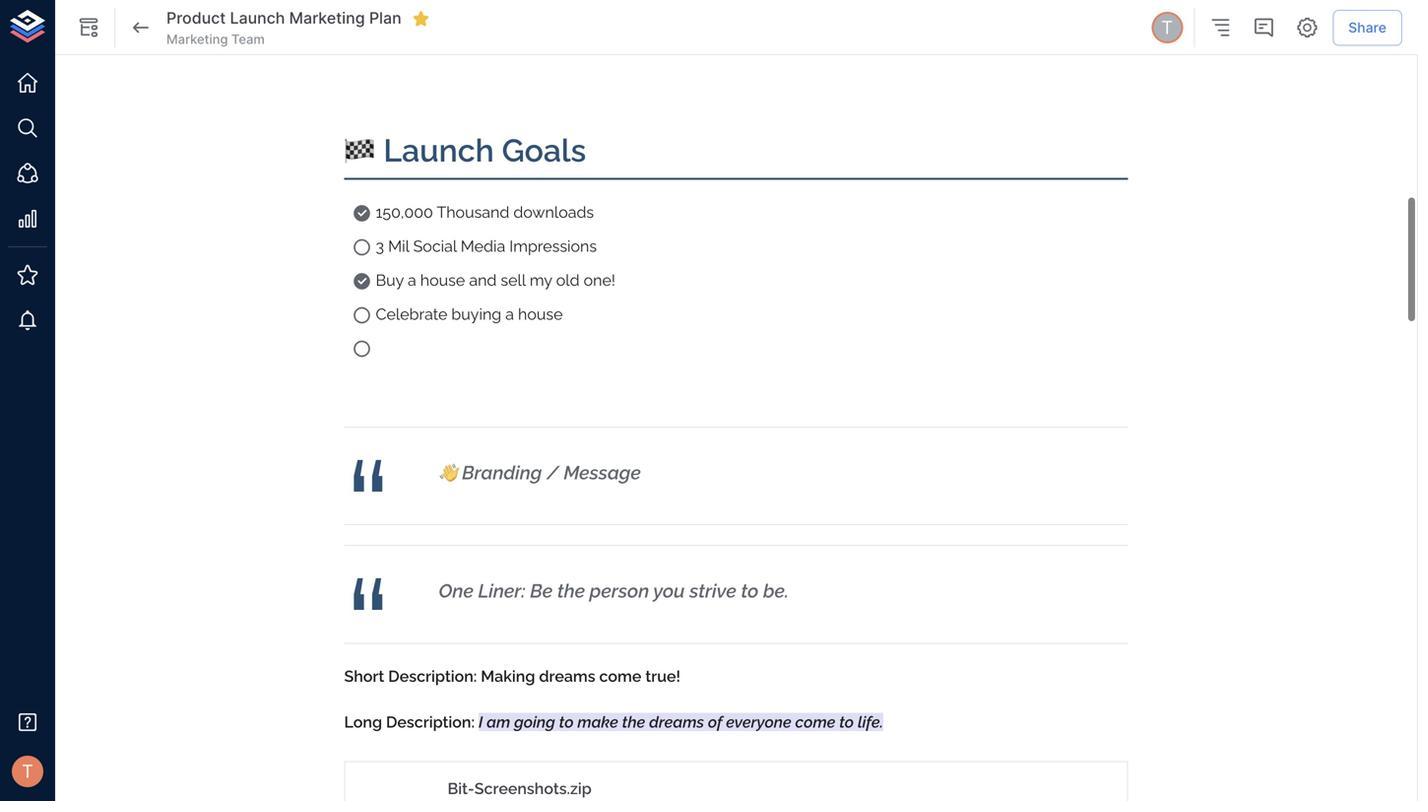 Task type: vqa. For each thing, say whether or not it's contained in the screenshot.
Message in the left bottom of the page
yes



Task type: locate. For each thing, give the bounding box(es) containing it.
3 unchecked image from the top
[[352, 339, 372, 359]]

1 vertical spatial launch
[[384, 132, 494, 169]]

1 vertical spatial marketing
[[167, 31, 228, 47]]

1 vertical spatial checked image
[[352, 271, 372, 291]]

0 vertical spatial t
[[1162, 17, 1174, 38]]

the
[[558, 580, 585, 602], [622, 713, 646, 731]]

dreams up make
[[539, 667, 596, 685]]

marketing left "plan"
[[289, 9, 365, 28]]

description: for short
[[388, 667, 477, 685]]

be.
[[764, 580, 789, 602]]

house down social
[[421, 271, 465, 289]]

person
[[590, 580, 650, 602]]

1 vertical spatial a
[[506, 305, 514, 323]]

description:
[[388, 667, 477, 685], [386, 713, 475, 731]]

comments image
[[1253, 16, 1276, 39]]

0 vertical spatial checked image
[[352, 204, 372, 223]]

0 vertical spatial dreams
[[539, 667, 596, 685]]

0 horizontal spatial marketing
[[167, 31, 228, 47]]

the right make
[[622, 713, 646, 731]]

0 vertical spatial unchecked image
[[352, 237, 372, 257]]

launch up thousand
[[384, 132, 494, 169]]

branding
[[462, 462, 542, 484]]

strive
[[690, 580, 737, 602]]

downloads
[[514, 203, 594, 221]]

checked image for 150,000
[[352, 204, 372, 223]]

thousand
[[437, 203, 510, 221]]

1 horizontal spatial dreams
[[649, 713, 705, 731]]

0 horizontal spatial to
[[559, 713, 574, 731]]

one liner: be the person you strive to be.
[[439, 580, 789, 602]]

everyone
[[726, 713, 792, 731]]

a right buying
[[506, 305, 514, 323]]

0 horizontal spatial the
[[558, 580, 585, 602]]

dreams left of
[[649, 713, 705, 731]]

house down my
[[518, 305, 563, 323]]

0 vertical spatial come
[[600, 667, 642, 685]]

0 horizontal spatial t button
[[6, 750, 49, 793]]

show wiki image
[[77, 16, 101, 39]]

1 horizontal spatial come
[[796, 713, 836, 731]]

0 vertical spatial launch
[[230, 9, 285, 28]]

0 horizontal spatial a
[[408, 271, 417, 289]]

unchecked image for celebrate
[[352, 305, 372, 325]]

2 vertical spatial unchecked image
[[352, 339, 372, 359]]

media
[[461, 237, 506, 255]]

life.
[[858, 713, 884, 731]]

checked image left buy
[[352, 271, 372, 291]]

1 vertical spatial t button
[[6, 750, 49, 793]]

i
[[479, 713, 483, 731]]

buy
[[376, 271, 404, 289]]

👋
[[439, 462, 458, 484]]

go back image
[[129, 16, 153, 39]]

launch for goals
[[384, 132, 494, 169]]

buy a house and sell my old one!
[[376, 271, 616, 289]]

goals
[[502, 132, 587, 169]]

house
[[421, 271, 465, 289], [518, 305, 563, 323]]

short
[[344, 667, 385, 685]]

launch up team
[[230, 9, 285, 28]]

marketing team link
[[167, 30, 265, 48]]

1 vertical spatial come
[[796, 713, 836, 731]]

1 horizontal spatial to
[[741, 580, 759, 602]]

marketing down product
[[167, 31, 228, 47]]

the right be
[[558, 580, 585, 602]]

🏁 launch goals
[[344, 132, 587, 169]]

marketing inside 'link'
[[167, 31, 228, 47]]

to left make
[[559, 713, 574, 731]]

to left life. at the right
[[840, 713, 854, 731]]

1 vertical spatial description:
[[386, 713, 475, 731]]

0 vertical spatial house
[[421, 271, 465, 289]]

launch for marketing
[[230, 9, 285, 28]]

description: left i
[[386, 713, 475, 731]]

2 horizontal spatial to
[[840, 713, 854, 731]]

checked image left "150,000"
[[352, 204, 372, 223]]

🏁
[[344, 132, 376, 169]]

0 vertical spatial a
[[408, 271, 417, 289]]

come left true!
[[600, 667, 642, 685]]

0 vertical spatial the
[[558, 580, 585, 602]]

2 unchecked image from the top
[[352, 305, 372, 325]]

to
[[741, 580, 759, 602], [559, 713, 574, 731], [840, 713, 854, 731]]

0 horizontal spatial t
[[22, 761, 33, 782]]

be
[[530, 580, 553, 602]]

1 horizontal spatial the
[[622, 713, 646, 731]]

a right buy
[[408, 271, 417, 289]]

0 horizontal spatial house
[[421, 271, 465, 289]]

team
[[231, 31, 265, 47]]

am
[[487, 713, 511, 731]]

impressions
[[510, 237, 597, 255]]

launch
[[230, 9, 285, 28], [384, 132, 494, 169]]

0 horizontal spatial launch
[[230, 9, 285, 28]]

1 horizontal spatial launch
[[384, 132, 494, 169]]

1 vertical spatial t
[[22, 761, 33, 782]]

0 vertical spatial t button
[[1149, 9, 1187, 46]]

t button
[[1149, 9, 1187, 46], [6, 750, 49, 793]]

1 horizontal spatial house
[[518, 305, 563, 323]]

and
[[469, 271, 497, 289]]

1 checked image from the top
[[352, 204, 372, 223]]

0 vertical spatial marketing
[[289, 9, 365, 28]]

going
[[514, 713, 555, 731]]

one
[[439, 580, 474, 602]]

come left life. at the right
[[796, 713, 836, 731]]

description: right short
[[388, 667, 477, 685]]

making
[[481, 667, 535, 685]]

checked image
[[352, 204, 372, 223], [352, 271, 372, 291]]

remove favorite image
[[413, 10, 430, 27]]

bit-screenshots.zip
[[448, 780, 592, 798]]

1 horizontal spatial t
[[1162, 17, 1174, 38]]

long description: i am going to make the dreams of everyone come to life.
[[344, 713, 884, 731]]

t
[[1162, 17, 1174, 38], [22, 761, 33, 782]]

unchecked image
[[352, 237, 372, 257], [352, 305, 372, 325], [352, 339, 372, 359]]

1 vertical spatial unchecked image
[[352, 305, 372, 325]]

to left be.
[[741, 580, 759, 602]]

0 vertical spatial description:
[[388, 667, 477, 685]]

150,000
[[376, 203, 433, 221]]

1 horizontal spatial marketing
[[289, 9, 365, 28]]

dreams
[[539, 667, 596, 685], [649, 713, 705, 731]]

1 unchecked image from the top
[[352, 237, 372, 257]]

2 checked image from the top
[[352, 271, 372, 291]]

marketing
[[289, 9, 365, 28], [167, 31, 228, 47]]

0 horizontal spatial come
[[600, 667, 642, 685]]

product launch marketing plan
[[167, 9, 402, 28]]

come
[[600, 667, 642, 685], [796, 713, 836, 731]]

a
[[408, 271, 417, 289], [506, 305, 514, 323]]



Task type: describe. For each thing, give the bounding box(es) containing it.
you
[[654, 580, 685, 602]]

product
[[167, 9, 226, 28]]

celebrate
[[376, 305, 448, 323]]

1 vertical spatial the
[[622, 713, 646, 731]]

t for bottommost t button
[[22, 761, 33, 782]]

settings image
[[1296, 16, 1320, 39]]

3
[[376, 237, 384, 255]]

3 mil social media impressions
[[376, 237, 597, 255]]

message
[[564, 462, 641, 484]]

social
[[413, 237, 457, 255]]

buying
[[452, 305, 502, 323]]

1 horizontal spatial a
[[506, 305, 514, 323]]

short description: making dreams come true!
[[344, 667, 681, 685]]

1 vertical spatial dreams
[[649, 713, 705, 731]]

share button
[[1333, 10, 1403, 46]]

table of contents image
[[1209, 16, 1233, 39]]

celebrate buying a house
[[376, 305, 563, 323]]

plan
[[369, 9, 402, 28]]

one!
[[584, 271, 616, 289]]

make
[[578, 713, 619, 731]]

/
[[547, 462, 559, 484]]

long
[[344, 713, 382, 731]]

old
[[556, 271, 580, 289]]

1 horizontal spatial t button
[[1149, 9, 1187, 46]]

1 vertical spatial house
[[518, 305, 563, 323]]

marketing team
[[167, 31, 265, 47]]

description: for long
[[386, 713, 475, 731]]

checked image for buy
[[352, 271, 372, 291]]

unchecked image for 3
[[352, 237, 372, 257]]

👋 branding / message
[[439, 462, 641, 484]]

liner:
[[478, 580, 526, 602]]

of
[[708, 713, 723, 731]]

t for right t button
[[1162, 17, 1174, 38]]

sell
[[501, 271, 526, 289]]

150,000 thousand downloads
[[376, 203, 594, 221]]

share
[[1349, 19, 1387, 36]]

true!
[[646, 667, 681, 685]]

my
[[530, 271, 552, 289]]

bit-
[[448, 780, 475, 798]]

screenshots.zip
[[475, 780, 592, 798]]

0 horizontal spatial dreams
[[539, 667, 596, 685]]

mil
[[388, 237, 409, 255]]



